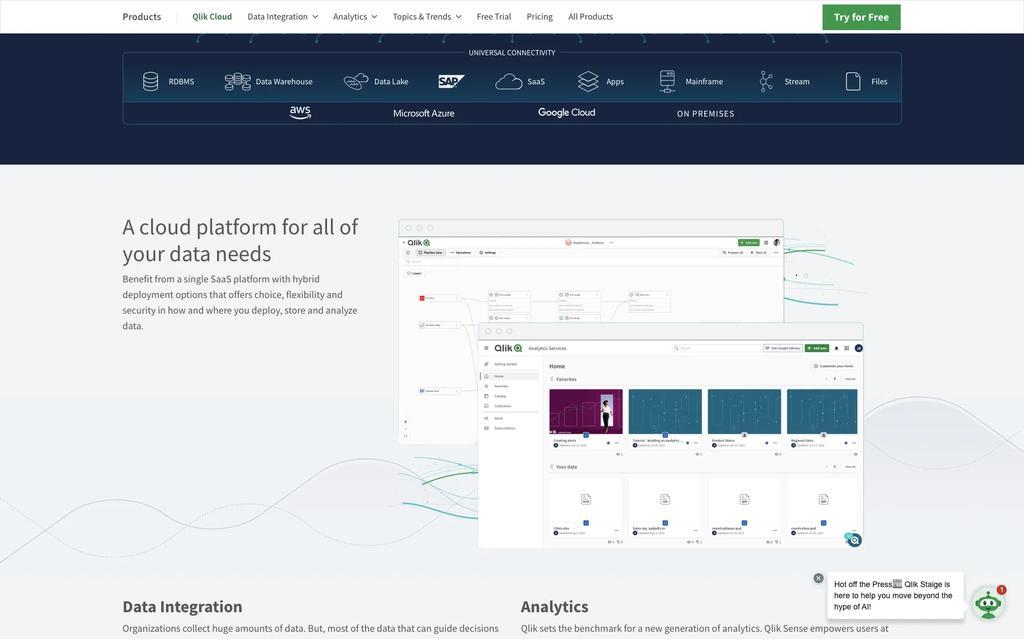 Task type: locate. For each thing, give the bounding box(es) containing it.
huge
[[212, 623, 233, 636]]

deployment
[[123, 289, 174, 302]]

sets
[[540, 623, 556, 636]]

topics & trends link
[[393, 3, 461, 30]]

data inside products menu bar
[[248, 11, 265, 22]]

data integration organizations collect huge amounts of data. but, most of the data that can guide decisions and actions isn't analytics-ready or accessible. qlik operationalizes dataops for analytics
[[123, 596, 499, 639]]

cloud
[[139, 213, 192, 241]]

free
[[869, 10, 890, 24], [477, 11, 493, 22]]

0 horizontal spatial analytics
[[334, 11, 367, 22]]

aws logo image
[[289, 107, 311, 120]]

1 vertical spatial analytics
[[521, 596, 589, 618]]

with down generation
[[669, 638, 688, 639]]

a cloud platform for all of your data needs benefit from a single saas platform with hybrid deployment options that offers choice, flexibility and security in how and where you deploy, store and analyze data.
[[123, 213, 358, 333]]

1 vertical spatial data
[[377, 623, 396, 636]]

0 horizontal spatial integration
[[160, 596, 243, 618]]

that
[[209, 289, 227, 302], [398, 623, 415, 636]]

analytics inside products menu bar
[[334, 11, 367, 22]]

deploy,
[[252, 304, 283, 317]]

analytics qlik sets the benchmark for a new generation of analytics. qlik sense empowers users at any skill level to freely explore data with powerful ai combined with the industry's mos
[[521, 596, 889, 639]]

try for free
[[834, 10, 890, 24]]

generation
[[665, 623, 710, 636]]

0 vertical spatial integration
[[267, 11, 308, 22]]

0 horizontal spatial free
[[477, 11, 493, 22]]

for inside "analytics qlik sets the benchmark for a new generation of analytics. qlik sense empowers users at any skill level to freely explore data with powerful ai combined with the industry's mos"
[[624, 623, 636, 636]]

0 horizontal spatial a
[[177, 273, 182, 286]]

data left warehouse
[[256, 76, 272, 87]]

connectivity
[[507, 48, 555, 58]]

0 horizontal spatial products
[[123, 10, 161, 23]]

apps
[[607, 76, 624, 87]]

qlik down but,
[[318, 638, 334, 639]]

analytics-
[[193, 638, 234, 639]]

1 vertical spatial that
[[398, 623, 415, 636]]

for
[[852, 10, 866, 24], [282, 213, 308, 241], [624, 623, 636, 636], [441, 638, 452, 639]]

that up where at the top left of the page
[[209, 289, 227, 302]]

integration for data integration
[[267, 11, 308, 22]]

a inside a cloud platform for all of your data needs benefit from a single saas platform with hybrid deployment options that offers choice, flexibility and security in how and where you deploy, store and analyze data.
[[177, 273, 182, 286]]

1 horizontal spatial data
[[377, 623, 396, 636]]

data.
[[123, 320, 144, 333], [285, 623, 306, 636]]

data
[[248, 11, 265, 22], [256, 76, 272, 87], [374, 76, 391, 87], [123, 596, 157, 618]]

0 vertical spatial analytics
[[334, 11, 367, 22]]

data
[[169, 240, 211, 268], [377, 623, 396, 636], [649, 638, 667, 639]]

analytics
[[334, 11, 367, 22], [521, 596, 589, 618]]

of inside "analytics qlik sets the benchmark for a new generation of analytics. qlik sense empowers users at any skill level to freely explore data with powerful ai combined with the industry's mos"
[[712, 623, 721, 636]]

1 horizontal spatial analytics
[[521, 596, 589, 618]]

data for data warehouse
[[256, 76, 272, 87]]

for down guide
[[441, 638, 452, 639]]

1 vertical spatial integration
[[160, 596, 243, 618]]

all
[[312, 213, 335, 241]]

1 horizontal spatial data.
[[285, 623, 306, 636]]

0 vertical spatial data
[[169, 240, 211, 268]]

for up explore
[[624, 623, 636, 636]]

0 horizontal spatial the
[[361, 623, 375, 636]]

amounts
[[235, 623, 272, 636]]

in
[[158, 304, 166, 317]]

new
[[645, 623, 663, 636]]

1 horizontal spatial integration
[[267, 11, 308, 22]]

&
[[419, 11, 424, 22]]

mainframe
[[686, 76, 723, 87]]

data inside "analytics qlik sets the benchmark for a new generation of analytics. qlik sense empowers users at any skill level to freely explore data with powerful ai combined with the industry's mos"
[[649, 638, 667, 639]]

0 horizontal spatial that
[[209, 289, 227, 302]]

data inside data integration organizations collect huge amounts of data. but, most of the data that can guide decisions and actions isn't analytics-ready or accessible. qlik operationalizes dataops for analytics
[[377, 623, 396, 636]]

data inside data integration organizations collect huge amounts of data. but, most of the data that can guide decisions and actions isn't analytics-ready or accessible. qlik operationalizes dataops for analytics
[[123, 596, 157, 618]]

analytics up sets
[[521, 596, 589, 618]]

stream
[[785, 76, 810, 87]]

of right all
[[339, 213, 358, 241]]

and down organizations
[[123, 638, 139, 639]]

2 horizontal spatial with
[[784, 638, 802, 639]]

on premises logo image
[[677, 107, 735, 120]]

2 horizontal spatial data
[[649, 638, 667, 639]]

0 horizontal spatial saas
[[211, 273, 232, 286]]

1 horizontal spatial a
[[638, 623, 643, 636]]

screenshot showing a collection of qlik sense apps image
[[388, 214, 868, 552]]

the down sense
[[804, 638, 818, 639]]

data lake
[[374, 76, 409, 87]]

1 vertical spatial data.
[[285, 623, 306, 636]]

saas down connectivity
[[528, 76, 545, 87]]

data up organizations
[[123, 596, 157, 618]]

of
[[339, 213, 358, 241], [274, 623, 283, 636], [351, 623, 359, 636], [712, 623, 721, 636]]

data. down security at the left top of page
[[123, 320, 144, 333]]

sense
[[783, 623, 808, 636]]

a
[[177, 273, 182, 286], [638, 623, 643, 636]]

1 horizontal spatial that
[[398, 623, 415, 636]]

free inside products menu bar
[[477, 11, 493, 22]]

benchmark
[[574, 623, 622, 636]]

0 vertical spatial data.
[[123, 320, 144, 333]]

hybrid
[[293, 273, 320, 286]]

0 vertical spatial a
[[177, 273, 182, 286]]

saas right single
[[211, 273, 232, 286]]

data left lake
[[374, 76, 391, 87]]

single
[[184, 273, 209, 286]]

google cloud logo image
[[537, 107, 597, 120]]

1 horizontal spatial free
[[869, 10, 890, 24]]

of up accessible.
[[274, 623, 283, 636]]

0 horizontal spatial with
[[272, 273, 291, 286]]

1 horizontal spatial saas
[[528, 76, 545, 87]]

with inside a cloud platform for all of your data needs benefit from a single saas platform with hybrid deployment options that offers choice, flexibility and security in how and where you deploy, store and analyze data.
[[272, 273, 291, 286]]

the up operationalizes
[[361, 623, 375, 636]]

with up choice,
[[272, 273, 291, 286]]

products
[[123, 10, 161, 23], [580, 11, 613, 22]]

a right from
[[177, 273, 182, 286]]

where
[[206, 304, 232, 317]]

data up single
[[169, 240, 211, 268]]

1 vertical spatial platform
[[234, 273, 270, 286]]

integration for data integration organizations collect huge amounts of data. but, most of the data that can guide decisions and actions isn't analytics-ready or accessible. qlik operationalizes dataops for analytics
[[160, 596, 243, 618]]

1 vertical spatial a
[[638, 623, 643, 636]]

of up powerful at the right of the page
[[712, 623, 721, 636]]

a left new
[[638, 623, 643, 636]]

level
[[557, 638, 577, 639]]

saas
[[528, 76, 545, 87], [211, 273, 232, 286]]

data right cloud
[[248, 11, 265, 22]]

for inside data integration organizations collect huge amounts of data. but, most of the data that can guide decisions and actions isn't analytics-ready or accessible. qlik operationalizes dataops for analytics
[[441, 638, 452, 639]]

qlik left cloud
[[192, 11, 208, 22]]

qlik up any
[[521, 623, 538, 636]]

with down sense
[[784, 638, 802, 639]]

2 horizontal spatial the
[[804, 638, 818, 639]]

your
[[123, 240, 165, 268]]

integration inside products menu bar
[[267, 11, 308, 22]]

the up level
[[558, 623, 572, 636]]

data for data lake
[[374, 76, 391, 87]]

data integration
[[248, 11, 308, 22]]

trial
[[495, 11, 511, 22]]

2 vertical spatial data
[[649, 638, 667, 639]]

data for data integration organizations collect huge amounts of data. but, most of the data that can guide decisions and actions isn't analytics-ready or accessible. qlik operationalizes dataops for analytics
[[123, 596, 157, 618]]

0 vertical spatial saas
[[528, 76, 545, 87]]

qlik up combined
[[765, 623, 781, 636]]

0 vertical spatial that
[[209, 289, 227, 302]]

pricing link
[[527, 3, 553, 30]]

that up dataops
[[398, 623, 415, 636]]

free right try
[[869, 10, 890, 24]]

try
[[834, 10, 850, 24]]

analytics inside "analytics qlik sets the benchmark for a new generation of analytics. qlik sense empowers users at any skill level to freely explore data with powerful ai combined with the industry's mos"
[[521, 596, 589, 618]]

with
[[272, 273, 291, 286], [669, 638, 688, 639], [784, 638, 802, 639]]

universal
[[469, 48, 506, 58]]

analytics left "topics"
[[334, 11, 367, 22]]

0 horizontal spatial data.
[[123, 320, 144, 333]]

free left 'trial'
[[477, 11, 493, 22]]

data. up accessible.
[[285, 623, 306, 636]]

1 vertical spatial saas
[[211, 273, 232, 286]]

data warehouse
[[256, 76, 313, 87]]

needs
[[215, 240, 271, 268]]

powerful
[[690, 638, 727, 639]]

qlik
[[192, 11, 208, 22], [521, 623, 538, 636], [765, 623, 781, 636], [318, 638, 334, 639]]

0 horizontal spatial data
[[169, 240, 211, 268]]

integration
[[267, 11, 308, 22], [160, 596, 243, 618]]

integration inside data integration organizations collect huge amounts of data. but, most of the data that can guide decisions and actions isn't analytics-ready or accessible. qlik operationalizes dataops for analytics
[[160, 596, 243, 618]]

combined
[[740, 638, 782, 639]]

qlik inside data integration organizations collect huge amounts of data. but, most of the data that can guide decisions and actions isn't analytics-ready or accessible. qlik operationalizes dataops for analytics
[[318, 638, 334, 639]]

platform
[[196, 213, 277, 241], [234, 273, 270, 286]]

data up operationalizes
[[377, 623, 396, 636]]

for left all
[[282, 213, 308, 241]]

try for free link
[[823, 4, 901, 30]]

and
[[327, 289, 343, 302], [188, 304, 204, 317], [308, 304, 324, 317], [123, 638, 139, 639]]

data down new
[[649, 638, 667, 639]]



Task type: vqa. For each thing, say whether or not it's contained in the screenshot.
Support image
no



Task type: describe. For each thing, give the bounding box(es) containing it.
microsoft azure logo image
[[392, 107, 457, 120]]

analytics for analytics qlik sets the benchmark for a new generation of analytics. qlik sense empowers users at any skill level to freely explore data with powerful ai combined with the industry's mos
[[521, 596, 589, 618]]

data. inside data integration organizations collect huge amounts of data. but, most of the data that can guide decisions and actions isn't analytics-ready or accessible. qlik operationalizes dataops for analytics
[[285, 623, 306, 636]]

empowers
[[810, 623, 854, 636]]

how
[[168, 304, 186, 317]]

or
[[259, 638, 268, 639]]

qlik cloud link
[[192, 3, 232, 30]]

industry's
[[820, 638, 861, 639]]

analyze
[[326, 304, 358, 317]]

free trial link
[[477, 3, 511, 30]]

analytics.
[[723, 623, 763, 636]]

warehouse
[[274, 76, 313, 87]]

most
[[327, 623, 349, 636]]

all
[[569, 11, 578, 22]]

universal connectivity
[[469, 48, 555, 58]]

ready
[[234, 638, 257, 639]]

files
[[872, 76, 888, 87]]

data for data integration
[[248, 11, 265, 22]]

and down flexibility
[[308, 304, 324, 317]]

choice,
[[254, 289, 284, 302]]

data. inside a cloud platform for all of your data needs benefit from a single saas platform with hybrid deployment options that offers choice, flexibility and security in how and where you deploy, store and analyze data.
[[123, 320, 144, 333]]

store
[[285, 304, 306, 317]]

actions
[[141, 638, 171, 639]]

that inside data integration organizations collect huge amounts of data. but, most of the data that can guide decisions and actions isn't analytics-ready or accessible. qlik operationalizes dataops for analytics
[[398, 623, 415, 636]]

rdbms
[[169, 76, 194, 87]]

products menu bar
[[123, 3, 629, 30]]

a
[[123, 213, 135, 241]]

users
[[856, 623, 879, 636]]

benefit
[[123, 273, 153, 286]]

all products link
[[569, 3, 613, 30]]

trends
[[426, 11, 451, 22]]

0 vertical spatial platform
[[196, 213, 277, 241]]

you
[[234, 304, 250, 317]]

security
[[123, 304, 156, 317]]

qlik inside qlik cloud link
[[192, 11, 208, 22]]

for inside a cloud platform for all of your data needs benefit from a single saas platform with hybrid deployment options that offers choice, flexibility and security in how and where you deploy, store and analyze data.
[[282, 213, 308, 241]]

1 horizontal spatial the
[[558, 623, 572, 636]]

a inside "analytics qlik sets the benchmark for a new generation of analytics. qlik sense empowers users at any skill level to freely explore data with powerful ai combined with the industry's mos"
[[638, 623, 643, 636]]

1 horizontal spatial products
[[580, 11, 613, 22]]

skill
[[538, 638, 555, 639]]

flexibility
[[286, 289, 325, 302]]

saas inside a cloud platform for all of your data needs benefit from a single saas platform with hybrid deployment options that offers choice, flexibility and security in how and where you deploy, store and analyze data.
[[211, 273, 232, 286]]

offers
[[229, 289, 252, 302]]

1 horizontal spatial with
[[669, 638, 688, 639]]

dataops
[[403, 638, 439, 639]]

pricing
[[527, 11, 553, 22]]

data integration link
[[248, 3, 318, 30]]

analytics link
[[334, 3, 377, 30]]

lake
[[392, 76, 409, 87]]

ai
[[729, 638, 738, 639]]

decisions
[[459, 623, 499, 636]]

and inside data integration organizations collect huge amounts of data. but, most of the data that can guide decisions and actions isn't analytics-ready or accessible. qlik operationalizes dataops for analytics
[[123, 638, 139, 639]]

explore
[[615, 638, 647, 639]]

operationalizes
[[336, 638, 401, 639]]

guide
[[434, 623, 457, 636]]

options
[[176, 289, 207, 302]]

that inside a cloud platform for all of your data needs benefit from a single saas platform with hybrid deployment options that offers choice, flexibility and security in how and where you deploy, store and analyze data.
[[209, 289, 227, 302]]

at
[[881, 623, 889, 636]]

from
[[155, 273, 175, 286]]

can
[[417, 623, 432, 636]]

collect
[[182, 623, 210, 636]]

data inside a cloud platform for all of your data needs benefit from a single saas platform with hybrid deployment options that offers choice, flexibility and security in how and where you deploy, store and analyze data.
[[169, 240, 211, 268]]

qlik cloud
[[192, 11, 232, 22]]

to
[[579, 638, 588, 639]]

of up operationalizes
[[351, 623, 359, 636]]

of inside a cloud platform for all of your data needs benefit from a single saas platform with hybrid deployment options that offers choice, flexibility and security in how and where you deploy, store and analyze data.
[[339, 213, 358, 241]]

isn't
[[173, 638, 191, 639]]

but,
[[308, 623, 325, 636]]

for right try
[[852, 10, 866, 24]]

organizations
[[123, 623, 180, 636]]

the inside data integration organizations collect huge amounts of data. but, most of the data that can guide decisions and actions isn't analytics-ready or accessible. qlik operationalizes dataops for analytics
[[361, 623, 375, 636]]

and up analyze
[[327, 289, 343, 302]]

topics
[[393, 11, 417, 22]]

free trial
[[477, 11, 511, 22]]

and down options
[[188, 304, 204, 317]]

analytics for analytics
[[334, 11, 367, 22]]

accessible.
[[270, 638, 316, 639]]

all products
[[569, 11, 613, 22]]

cloud
[[210, 11, 232, 22]]

any
[[521, 638, 536, 639]]

freely
[[590, 638, 613, 639]]

topics & trends
[[393, 11, 451, 22]]



